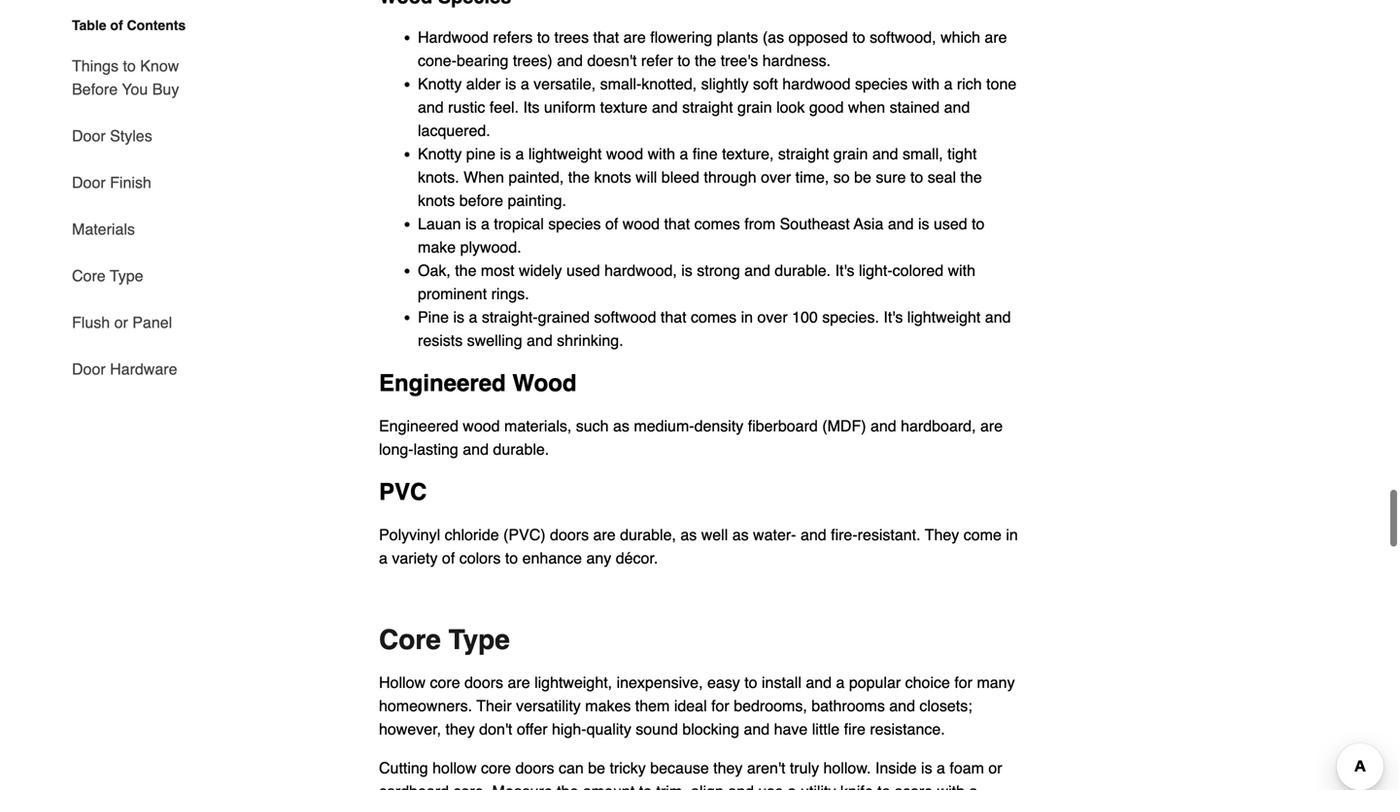 Task type: describe. For each thing, give the bounding box(es) containing it.
light-
[[859, 261, 893, 279]]

will
[[636, 168, 657, 186]]

the down tight on the top of page
[[961, 168, 983, 186]]

strong
[[697, 261, 740, 279]]

1 vertical spatial lightweight
[[908, 308, 981, 326]]

a up its
[[521, 75, 530, 93]]

1 vertical spatial that
[[664, 215, 690, 233]]

seal
[[928, 168, 957, 186]]

sure
[[876, 168, 906, 186]]

1 vertical spatial for
[[712, 697, 730, 715]]

closets;
[[920, 697, 973, 715]]

trees)
[[513, 51, 553, 69]]

core type link
[[72, 253, 143, 299]]

cutting hollow core doors can be tricky because they aren't truly hollow. inside is a foam or cardboard core. measure the amount to trim, align and use a utility knife to score with 
[[379, 759, 1003, 790]]

are up refer
[[624, 28, 646, 46]]

0 vertical spatial knots
[[594, 168, 632, 186]]

knife
[[841, 782, 874, 790]]

of inside polyvinyl chloride (pvc) doors are durable, as well as water- and fire-resistant. they come in a variety of colors to enhance any décor.
[[442, 549, 455, 567]]

utility
[[801, 782, 836, 790]]

is down before
[[466, 215, 477, 233]]

0 horizontal spatial straight
[[683, 98, 734, 116]]

1 vertical spatial species
[[549, 215, 601, 233]]

fire-
[[831, 526, 858, 544]]

widely
[[519, 261, 562, 279]]

100
[[792, 308, 818, 326]]

1 vertical spatial used
[[567, 261, 600, 279]]

lasting
[[414, 440, 459, 458]]

in inside polyvinyl chloride (pvc) doors are durable, as well as water- and fire-resistant. they come in a variety of colors to enhance any décor.
[[1006, 526, 1018, 544]]

painted,
[[509, 168, 564, 186]]

the inside cutting hollow core doors can be tricky because they aren't truly hollow. inside is a foam or cardboard core. measure the amount to trim, align and use a utility knife to score with
[[557, 782, 579, 790]]

a down prominent
[[469, 308, 478, 326]]

lauan
[[418, 215, 461, 233]]

2 horizontal spatial as
[[733, 526, 749, 544]]

doors inside hollow core doors are lightweight, inexpensive, easy to install and a popular choice for many homeowners. their versatility makes them ideal for bedrooms, bathrooms and closets; however, they don't offer high-quality sound blocking and have little fire resistance.
[[465, 674, 504, 691]]

such
[[576, 417, 609, 435]]

make
[[418, 238, 456, 256]]

materials,
[[504, 417, 572, 435]]

time,
[[796, 168, 829, 186]]

slightly
[[702, 75, 749, 93]]

engineered wood materials, such as medium-density fiberboard (mdf) and hardboard, are long-lasting and durable.
[[379, 417, 1003, 458]]

resists
[[418, 331, 463, 349]]

durable,
[[620, 526, 676, 544]]

to inside hollow core doors are lightweight, inexpensive, easy to install and a popular choice for many homeowners. their versatility makes them ideal for bedrooms, bathrooms and closets; however, they don't offer high-quality sound blocking and have little fire resistance.
[[745, 674, 758, 691]]

the right painted,
[[568, 168, 590, 186]]

0 vertical spatial over
[[761, 168, 791, 186]]

chloride
[[445, 526, 499, 544]]

hollow core doors are lightweight, inexpensive, easy to install and a popular choice for many homeowners. their versatility makes them ideal for bedrooms, bathrooms and closets; however, they don't offer high-quality sound blocking and have little fire resistance.
[[379, 674, 1015, 738]]

materials
[[72, 220, 135, 238]]

core inside cutting hollow core doors can be tricky because they aren't truly hollow. inside is a foam or cardboard core. measure the amount to trim, align and use a utility knife to score with
[[481, 759, 511, 777]]

core inside hollow core doors are lightweight, inexpensive, easy to install and a popular choice for many homeowners. their versatility makes them ideal for bedrooms, bathrooms and closets; however, they don't offer high-quality sound blocking and have little fire resistance.
[[430, 674, 460, 691]]

tight
[[948, 145, 977, 163]]

type inside core type link
[[110, 267, 143, 285]]

door for door hardware
[[72, 360, 106, 378]]

uniform
[[544, 98, 596, 116]]

the up slightly
[[695, 51, 717, 69]]

décor.
[[616, 549, 658, 567]]

cardboard
[[379, 782, 449, 790]]

1 vertical spatial wood
[[623, 215, 660, 233]]

doors for core
[[516, 759, 555, 777]]

hollow
[[433, 759, 477, 777]]

bedrooms,
[[734, 697, 808, 715]]

be inside cutting hollow core doors can be tricky because they aren't truly hollow. inside is a foam or cardboard core. measure the amount to trim, align and use a utility knife to score with
[[588, 759, 606, 777]]

rich
[[957, 75, 982, 93]]

they inside cutting hollow core doors can be tricky because they aren't truly hollow. inside is a foam or cardboard core. measure the amount to trim, align and use a utility knife to score with
[[714, 759, 743, 777]]

when
[[849, 98, 886, 116]]

a left fine
[[680, 145, 689, 163]]

score
[[895, 782, 933, 790]]

1 vertical spatial comes
[[691, 308, 737, 326]]

is up the feel.
[[505, 75, 517, 93]]

hardwood,
[[605, 261, 677, 279]]

refer
[[641, 51, 673, 69]]

they inside hollow core doors are lightweight, inexpensive, easy to install and a popular choice for many homeowners. their versatility makes them ideal for bedrooms, bathrooms and closets; however, they don't offer high-quality sound blocking and have little fire resistance.
[[446, 720, 475, 738]]

quality
[[587, 720, 632, 738]]

or inside flush or panel link
[[114, 313, 128, 331]]

engineered for engineered wood materials, such as medium-density fiberboard (mdf) and hardboard, are long-lasting and durable.
[[379, 417, 459, 435]]

can
[[559, 759, 584, 777]]

bathrooms
[[812, 697, 885, 715]]

door styles
[[72, 127, 152, 145]]

door for door styles
[[72, 127, 106, 145]]

0 vertical spatial wood
[[606, 145, 644, 163]]

a left foam
[[937, 759, 946, 777]]

wood
[[513, 370, 577, 396]]

to down the small,
[[911, 168, 924, 186]]

swelling
[[467, 331, 523, 349]]

homeowners.
[[379, 697, 472, 715]]

flowering
[[651, 28, 713, 46]]

engineered for engineered wood
[[379, 370, 506, 396]]

from
[[745, 215, 776, 233]]

2 vertical spatial that
[[661, 308, 687, 326]]

refers
[[493, 28, 533, 46]]

aren't
[[747, 759, 786, 777]]

before
[[459, 191, 504, 209]]

0 vertical spatial comes
[[695, 215, 740, 233]]

texture,
[[722, 145, 774, 163]]

truly
[[790, 759, 819, 777]]

hardware
[[110, 360, 177, 378]]

popular
[[849, 674, 901, 691]]

little
[[812, 720, 840, 738]]

buy
[[152, 80, 179, 98]]

fiberboard
[[748, 417, 818, 435]]

shrinking.
[[557, 331, 624, 349]]

pine
[[466, 145, 496, 163]]

rings.
[[491, 285, 529, 303]]

1 horizontal spatial it's
[[884, 308, 903, 326]]

have
[[774, 720, 808, 738]]

table
[[72, 17, 106, 33]]

door for door finish
[[72, 174, 106, 191]]

look
[[777, 98, 805, 116]]

with right the colored
[[948, 261, 976, 279]]

versatility
[[516, 697, 581, 715]]

pvc
[[379, 479, 427, 505]]

before
[[72, 80, 118, 98]]

most
[[481, 261, 515, 279]]

durable. inside engineered wood materials, such as medium-density fiberboard (mdf) and hardboard, are long-lasting and durable.
[[493, 440, 549, 458]]

core inside the table of contents 'element'
[[72, 267, 106, 285]]

of inside hardwood refers to trees that are flowering plants (as opposed to softwood, which are cone-bearing trees) and doesn't refer to the tree's hardness. knotty alder is a versatile, small-knotted, slightly soft hardwood species with a rich tone and rustic feel. its uniform texture and straight grain look good when stained and lacquered. knotty pine is a lightweight wood with a fine texture, straight grain and small, tight knots. when painted, the knots will bleed through over time, so be sure to seal the knots before painting. lauan is a tropical species of wood that comes from southeast asia and is used to make plywood. oak, the most widely used hardwood, is strong and durable. it's light-colored with prominent rings. pine is a straight-grained softwood that comes in over 100 species. it's lightweight and resists swelling and shrinking.
[[606, 215, 619, 233]]

offer
[[517, 720, 548, 738]]

to down inside
[[878, 782, 891, 790]]

don't
[[479, 720, 513, 738]]

prominent
[[418, 285, 487, 303]]

things to know before you buy link
[[72, 43, 202, 113]]

easy
[[708, 674, 740, 691]]

flush
[[72, 313, 110, 331]]

a inside hollow core doors are lightweight, inexpensive, easy to install and a popular choice for many homeowners. their versatility makes them ideal for bedrooms, bathrooms and closets; however, they don't offer high-quality sound blocking and have little fire resistance.
[[836, 674, 845, 691]]

is inside cutting hollow core doors can be tricky because they aren't truly hollow. inside is a foam or cardboard core. measure the amount to trim, align and use a utility knife to score with
[[922, 759, 933, 777]]

to right opposed on the right top
[[853, 28, 866, 46]]

texture
[[600, 98, 648, 116]]

sound
[[636, 720, 678, 738]]

a up painted,
[[516, 145, 524, 163]]

small-
[[600, 75, 642, 93]]

oak,
[[418, 261, 451, 279]]

knots.
[[418, 168, 459, 186]]

with up the stained
[[912, 75, 940, 93]]



Task type: vqa. For each thing, say whether or not it's contained in the screenshot.
'IT' to the left
no



Task type: locate. For each thing, give the bounding box(es) containing it.
straight up time,
[[778, 145, 829, 163]]

are inside polyvinyl chloride (pvc) doors are durable, as well as water- and fire-resistant. they come in a variety of colors to enhance any décor.
[[593, 526, 616, 544]]

0 horizontal spatial type
[[110, 267, 143, 285]]

high-
[[552, 720, 587, 738]]

0 vertical spatial species
[[855, 75, 908, 93]]

rustic
[[448, 98, 485, 116]]

in right "come"
[[1006, 526, 1018, 544]]

pine
[[418, 308, 449, 326]]

0 horizontal spatial or
[[114, 313, 128, 331]]

0 vertical spatial they
[[446, 720, 475, 738]]

are
[[624, 28, 646, 46], [985, 28, 1008, 46], [981, 417, 1003, 435], [593, 526, 616, 544], [508, 674, 530, 691]]

type up flush or panel
[[110, 267, 143, 285]]

any
[[587, 549, 612, 567]]

1 horizontal spatial species
[[855, 75, 908, 93]]

wood up will
[[606, 145, 644, 163]]

table of contents
[[72, 17, 186, 33]]

are right hardboard,
[[981, 417, 1003, 435]]

is up score
[[922, 759, 933, 777]]

used
[[934, 215, 968, 233], [567, 261, 600, 279]]

doors up enhance
[[550, 526, 589, 544]]

good
[[810, 98, 844, 116]]

0 vertical spatial type
[[110, 267, 143, 285]]

be up amount on the bottom left of page
[[588, 759, 606, 777]]

lightweight down the colored
[[908, 308, 981, 326]]

straight down slightly
[[683, 98, 734, 116]]

is right pine
[[500, 145, 511, 163]]

knots down knots.
[[418, 191, 455, 209]]

0 vertical spatial doors
[[550, 526, 589, 544]]

(mdf)
[[823, 417, 867, 435]]

1 vertical spatial over
[[758, 308, 788, 326]]

for up closets;
[[955, 674, 973, 691]]

1 horizontal spatial in
[[1006, 526, 1018, 544]]

doors up their
[[465, 674, 504, 691]]

with
[[912, 75, 940, 93], [648, 145, 676, 163], [948, 261, 976, 279], [938, 782, 965, 790]]

door left finish at the left of the page
[[72, 174, 106, 191]]

hardwood refers to trees that are flowering plants (as opposed to softwood, which are cone-bearing trees) and doesn't refer to the tree's hardness. knotty alder is a versatile, small-knotted, slightly soft hardwood species with a rich tone and rustic feel. its uniform texture and straight grain look good when stained and lacquered. knotty pine is a lightweight wood with a fine texture, straight grain and small, tight knots. when painted, the knots will bleed through over time, so be sure to seal the knots before painting. lauan is a tropical species of wood that comes from southeast asia and is used to make plywood. oak, the most widely used hardwood, is strong and durable. it's light-colored with prominent rings. pine is a straight-grained softwood that comes in over 100 species. it's lightweight and resists swelling and shrinking.
[[418, 28, 1017, 349]]

2 door from the top
[[72, 174, 106, 191]]

species up when
[[855, 75, 908, 93]]

resistance.
[[870, 720, 945, 738]]

1 engineered from the top
[[379, 370, 506, 396]]

hardness.
[[763, 51, 831, 69]]

a down before
[[481, 215, 490, 233]]

as inside engineered wood materials, such as medium-density fiberboard (mdf) and hardboard, are long-lasting and durable.
[[613, 417, 630, 435]]

that down bleed
[[664, 215, 690, 233]]

core up hollow
[[379, 624, 441, 656]]

a up bathrooms
[[836, 674, 845, 691]]

over left '100'
[[758, 308, 788, 326]]

1 vertical spatial it's
[[884, 308, 903, 326]]

when
[[464, 168, 504, 186]]

comes left from
[[695, 215, 740, 233]]

1 horizontal spatial or
[[989, 759, 1003, 777]]

they up align
[[714, 759, 743, 777]]

as right such
[[613, 417, 630, 435]]

doors up measure
[[516, 759, 555, 777]]

1 horizontal spatial as
[[681, 526, 697, 544]]

are inside hollow core doors are lightweight, inexpensive, easy to install and a popular choice for many homeowners. their versatility makes them ideal for bedrooms, bathrooms and closets; however, they don't offer high-quality sound blocking and have little fire resistance.
[[508, 674, 530, 691]]

tropical
[[494, 215, 544, 233]]

be inside hardwood refers to trees that are flowering plants (as opposed to softwood, which are cone-bearing trees) and doesn't refer to the tree's hardness. knotty alder is a versatile, small-knotted, slightly soft hardwood species with a rich tone and rustic feel. its uniform texture and straight grain look good when stained and lacquered. knotty pine is a lightweight wood with a fine texture, straight grain and small, tight knots. when painted, the knots will bleed through over time, so be sure to seal the knots before painting. lauan is a tropical species of wood that comes from southeast asia and is used to make plywood. oak, the most widely used hardwood, is strong and durable. it's light-colored with prominent rings. pine is a straight-grained softwood that comes in over 100 species. it's lightweight and resists swelling and shrinking.
[[855, 168, 872, 186]]

core type up hollow
[[379, 624, 510, 656]]

tone
[[987, 75, 1017, 93]]

as
[[613, 417, 630, 435], [681, 526, 697, 544], [733, 526, 749, 544]]

foam
[[950, 759, 985, 777]]

1 vertical spatial core
[[379, 624, 441, 656]]

species
[[855, 75, 908, 93], [549, 215, 601, 233]]

that up doesn't
[[593, 28, 619, 46]]

core up flush
[[72, 267, 106, 285]]

density
[[695, 417, 744, 435]]

(pvc)
[[504, 526, 546, 544]]

0 horizontal spatial of
[[110, 17, 123, 33]]

0 vertical spatial core type
[[72, 267, 143, 285]]

1 vertical spatial be
[[588, 759, 606, 777]]

variety
[[392, 549, 438, 567]]

softwood,
[[870, 28, 937, 46]]

and inside cutting hollow core doors can be tricky because they aren't truly hollow. inside is a foam or cardboard core. measure the amount to trim, align and use a utility knife to score with
[[728, 782, 754, 790]]

1 horizontal spatial durable.
[[775, 261, 831, 279]]

species down painting.
[[549, 215, 601, 233]]

door finish link
[[72, 159, 151, 206]]

in inside hardwood refers to trees that are flowering plants (as opposed to softwood, which are cone-bearing trees) and doesn't refer to the tree's hardness. knotty alder is a versatile, small-knotted, slightly soft hardwood species with a rich tone and rustic feel. its uniform texture and straight grain look good when stained and lacquered. knotty pine is a lightweight wood with a fine texture, straight grain and small, tight knots. when painted, the knots will bleed through over time, so be sure to seal the knots before painting. lauan is a tropical species of wood that comes from southeast asia and is used to make plywood. oak, the most widely used hardwood, is strong and durable. it's light-colored with prominent rings. pine is a straight-grained softwood that comes in over 100 species. it's lightweight and resists swelling and shrinking.
[[741, 308, 753, 326]]

0 horizontal spatial core
[[72, 267, 106, 285]]

straight-
[[482, 308, 538, 326]]

0 vertical spatial straight
[[683, 98, 734, 116]]

1 vertical spatial core
[[481, 759, 511, 777]]

a left variety
[[379, 549, 388, 567]]

to down the tricky
[[639, 782, 652, 790]]

0 horizontal spatial knots
[[418, 191, 455, 209]]

it's right 'species.'
[[884, 308, 903, 326]]

1 vertical spatial door
[[72, 174, 106, 191]]

core
[[430, 674, 460, 691], [481, 759, 511, 777]]

align
[[691, 782, 724, 790]]

0 horizontal spatial in
[[741, 308, 753, 326]]

0 horizontal spatial grain
[[738, 98, 772, 116]]

0 horizontal spatial species
[[549, 215, 601, 233]]

1 vertical spatial or
[[989, 759, 1003, 777]]

be right so
[[855, 168, 872, 186]]

hardwood
[[783, 75, 851, 93]]

doors
[[550, 526, 589, 544], [465, 674, 504, 691], [516, 759, 555, 777]]

knotty up knots.
[[418, 145, 462, 163]]

of left colors
[[442, 549, 455, 567]]

2 vertical spatial wood
[[463, 417, 500, 435]]

0 vertical spatial engineered
[[379, 370, 506, 396]]

polyvinyl chloride (pvc) doors are durable, as well as water- and fire-resistant. they come in a variety of colors to enhance any décor.
[[379, 526, 1018, 567]]

materials link
[[72, 206, 135, 253]]

1 vertical spatial straight
[[778, 145, 829, 163]]

1 horizontal spatial for
[[955, 674, 973, 691]]

of right table
[[110, 17, 123, 33]]

as left well
[[681, 526, 697, 544]]

knotty down cone-
[[418, 75, 462, 93]]

1 horizontal spatial they
[[714, 759, 743, 777]]

hardwood
[[418, 28, 489, 46]]

1 door from the top
[[72, 127, 106, 145]]

0 vertical spatial in
[[741, 308, 753, 326]]

is down prominent
[[453, 308, 465, 326]]

the up prominent
[[455, 261, 477, 279]]

1 vertical spatial in
[[1006, 526, 1018, 544]]

of inside 'element'
[[110, 17, 123, 33]]

its
[[523, 98, 540, 116]]

a inside polyvinyl chloride (pvc) doors are durable, as well as water- and fire-resistant. they come in a variety of colors to enhance any décor.
[[379, 549, 388, 567]]

of up hardwood,
[[606, 215, 619, 233]]

0 vertical spatial grain
[[738, 98, 772, 116]]

2 vertical spatial door
[[72, 360, 106, 378]]

in left '100'
[[741, 308, 753, 326]]

durable. up '100'
[[775, 261, 831, 279]]

1 knotty from the top
[[418, 75, 462, 93]]

to up you on the top of page
[[123, 57, 136, 75]]

to
[[537, 28, 550, 46], [853, 28, 866, 46], [678, 51, 691, 69], [123, 57, 136, 75], [911, 168, 924, 186], [972, 215, 985, 233], [505, 549, 518, 567], [745, 674, 758, 691], [639, 782, 652, 790], [878, 782, 891, 790]]

0 horizontal spatial core type
[[72, 267, 143, 285]]

1 horizontal spatial be
[[855, 168, 872, 186]]

it's
[[836, 261, 855, 279], [884, 308, 903, 326]]

0 horizontal spatial core
[[430, 674, 460, 691]]

lightweight up painted,
[[529, 145, 602, 163]]

1 horizontal spatial type
[[449, 624, 510, 656]]

1 vertical spatial knots
[[418, 191, 455, 209]]

to down (pvc)
[[505, 549, 518, 567]]

engineered inside engineered wood materials, such as medium-density fiberboard (mdf) and hardboard, are long-lasting and durable.
[[379, 417, 459, 435]]

1 vertical spatial knotty
[[418, 145, 462, 163]]

0 horizontal spatial it's
[[836, 261, 855, 279]]

is left 'strong'
[[682, 261, 693, 279]]

with inside cutting hollow core doors can be tricky because they aren't truly hollow. inside is a foam or cardboard core. measure the amount to trim, align and use a utility knife to score with
[[938, 782, 965, 790]]

wood down engineered wood
[[463, 417, 500, 435]]

well
[[702, 526, 728, 544]]

cutting
[[379, 759, 428, 777]]

or inside cutting hollow core doors can be tricky because they aren't truly hollow. inside is a foam or cardboard core. measure the amount to trim, align and use a utility knife to score with
[[989, 759, 1003, 777]]

0 vertical spatial door
[[72, 127, 106, 145]]

with up will
[[648, 145, 676, 163]]

lightweight,
[[535, 674, 613, 691]]

0 vertical spatial used
[[934, 215, 968, 233]]

2 engineered from the top
[[379, 417, 459, 435]]

0 horizontal spatial be
[[588, 759, 606, 777]]

knots left will
[[594, 168, 632, 186]]

a right the use
[[788, 782, 797, 790]]

you
[[122, 80, 148, 98]]

2 knotty from the top
[[418, 145, 462, 163]]

contents
[[127, 17, 186, 33]]

1 horizontal spatial core
[[481, 759, 511, 777]]

over left time,
[[761, 168, 791, 186]]

0 vertical spatial durable.
[[775, 261, 831, 279]]

to right easy
[[745, 674, 758, 691]]

hardboard,
[[901, 417, 976, 435]]

engineered down resists
[[379, 370, 506, 396]]

polyvinyl
[[379, 526, 440, 544]]

are up any
[[593, 526, 616, 544]]

measure
[[492, 782, 553, 790]]

1 vertical spatial grain
[[834, 145, 868, 163]]

3 door from the top
[[72, 360, 106, 378]]

wood up hardwood,
[[623, 215, 660, 233]]

1 horizontal spatial core
[[379, 624, 441, 656]]

resistant.
[[858, 526, 921, 544]]

are up their
[[508, 674, 530, 691]]

doors inside cutting hollow core doors can be tricky because they aren't truly hollow. inside is a foam or cardboard core. measure the amount to trim, align and use a utility knife to score with
[[516, 759, 555, 777]]

grain down the soft
[[738, 98, 772, 116]]

to inside polyvinyl chloride (pvc) doors are durable, as well as water- and fire-resistant. they come in a variety of colors to enhance any décor.
[[505, 549, 518, 567]]

is up the colored
[[919, 215, 930, 233]]

0 vertical spatial be
[[855, 168, 872, 186]]

comes
[[695, 215, 740, 233], [691, 308, 737, 326]]

fire
[[844, 720, 866, 738]]

long-
[[379, 440, 414, 458]]

amount
[[583, 782, 635, 790]]

that right softwood
[[661, 308, 687, 326]]

or right flush
[[114, 313, 128, 331]]

durable. inside hardwood refers to trees that are flowering plants (as opposed to softwood, which are cone-bearing trees) and doesn't refer to the tree's hardness. knotty alder is a versatile, small-knotted, slightly soft hardwood species with a rich tone and rustic feel. its uniform texture and straight grain look good when stained and lacquered. knotty pine is a lightweight wood with a fine texture, straight grain and small, tight knots. when painted, the knots will bleed through over time, so be sure to seal the knots before painting. lauan is a tropical species of wood that comes from southeast asia and is used to make plywood. oak, the most widely used hardwood, is strong and durable. it's light-colored with prominent rings. pine is a straight-grained softwood that comes in over 100 species. it's lightweight and resists swelling and shrinking.
[[775, 261, 831, 279]]

used down seal
[[934, 215, 968, 233]]

door finish
[[72, 174, 151, 191]]

2 horizontal spatial of
[[606, 215, 619, 233]]

or
[[114, 313, 128, 331], [989, 759, 1003, 777]]

1 vertical spatial core type
[[379, 624, 510, 656]]

1 vertical spatial doors
[[465, 674, 504, 691]]

knotty
[[418, 75, 462, 93], [418, 145, 462, 163]]

1 horizontal spatial knots
[[594, 168, 632, 186]]

and inside polyvinyl chloride (pvc) doors are durable, as well as water- and fire-resistant. they come in a variety of colors to enhance any décor.
[[801, 526, 827, 544]]

plants
[[717, 28, 759, 46]]

1 vertical spatial type
[[449, 624, 510, 656]]

1 horizontal spatial straight
[[778, 145, 829, 163]]

0 vertical spatial core
[[72, 267, 106, 285]]

are inside engineered wood materials, such as medium-density fiberboard (mdf) and hardboard, are long-lasting and durable.
[[981, 417, 1003, 435]]

ideal
[[674, 697, 707, 715]]

0 vertical spatial that
[[593, 28, 619, 46]]

as right well
[[733, 526, 749, 544]]

inexpensive,
[[617, 674, 703, 691]]

to down tight on the top of page
[[972, 215, 985, 233]]

0 vertical spatial it's
[[836, 261, 855, 279]]

the down 'can'
[[557, 782, 579, 790]]

they
[[925, 526, 960, 544]]

tricky
[[610, 759, 646, 777]]

1 vertical spatial durable.
[[493, 440, 549, 458]]

core up the core.
[[481, 759, 511, 777]]

small,
[[903, 145, 944, 163]]

engineered up lasting
[[379, 417, 459, 435]]

to down 'flowering'
[[678, 51, 691, 69]]

be
[[855, 168, 872, 186], [588, 759, 606, 777]]

durable. down materials,
[[493, 440, 549, 458]]

0 vertical spatial or
[[114, 313, 128, 331]]

type up their
[[449, 624, 510, 656]]

grain up so
[[834, 145, 868, 163]]

cone-
[[418, 51, 457, 69]]

to up trees)
[[537, 28, 550, 46]]

for down easy
[[712, 697, 730, 715]]

0 horizontal spatial lightweight
[[529, 145, 602, 163]]

core up homeowners.
[[430, 674, 460, 691]]

in
[[741, 308, 753, 326], [1006, 526, 1018, 544]]

0 vertical spatial for
[[955, 674, 973, 691]]

with down foam
[[938, 782, 965, 790]]

trim,
[[657, 782, 687, 790]]

painting.
[[508, 191, 567, 209]]

1 horizontal spatial of
[[442, 549, 455, 567]]

door down flush
[[72, 360, 106, 378]]

their
[[477, 697, 512, 715]]

1 horizontal spatial used
[[934, 215, 968, 233]]

0 horizontal spatial as
[[613, 417, 630, 435]]

2 vertical spatial doors
[[516, 759, 555, 777]]

choice
[[906, 674, 951, 691]]

0 vertical spatial lightweight
[[529, 145, 602, 163]]

install
[[762, 674, 802, 691]]

wood inside engineered wood materials, such as medium-density fiberboard (mdf) and hardboard, are long-lasting and durable.
[[463, 417, 500, 435]]

2 vertical spatial of
[[442, 549, 455, 567]]

comes down 'strong'
[[691, 308, 737, 326]]

because
[[651, 759, 709, 777]]

door left styles
[[72, 127, 106, 145]]

0 vertical spatial knotty
[[418, 75, 462, 93]]

core type inside the table of contents 'element'
[[72, 267, 143, 285]]

core type down materials link
[[72, 267, 143, 285]]

colors
[[459, 549, 501, 567]]

a left rich
[[944, 75, 953, 93]]

so
[[834, 168, 850, 186]]

0 horizontal spatial for
[[712, 697, 730, 715]]

(as
[[763, 28, 785, 46]]

used right widely
[[567, 261, 600, 279]]

0 horizontal spatial used
[[567, 261, 600, 279]]

are right which
[[985, 28, 1008, 46]]

they left the don't at the bottom
[[446, 720, 475, 738]]

1 vertical spatial engineered
[[379, 417, 459, 435]]

1 horizontal spatial core type
[[379, 624, 510, 656]]

1 horizontal spatial grain
[[834, 145, 868, 163]]

wood
[[606, 145, 644, 163], [623, 215, 660, 233], [463, 417, 500, 435]]

come
[[964, 526, 1002, 544]]

1 vertical spatial they
[[714, 759, 743, 777]]

or right foam
[[989, 759, 1003, 777]]

0 horizontal spatial durable.
[[493, 440, 549, 458]]

0 horizontal spatial they
[[446, 720, 475, 738]]

0 vertical spatial core
[[430, 674, 460, 691]]

to inside things to know before you buy
[[123, 57, 136, 75]]

1 vertical spatial of
[[606, 215, 619, 233]]

them
[[636, 697, 670, 715]]

doors for (pvc)
[[550, 526, 589, 544]]

table of contents element
[[56, 16, 202, 381]]

it's left the light-
[[836, 261, 855, 279]]

1 horizontal spatial lightweight
[[908, 308, 981, 326]]

doors inside polyvinyl chloride (pvc) doors are durable, as well as water- and fire-resistant. they come in a variety of colors to enhance any décor.
[[550, 526, 589, 544]]

core.
[[453, 782, 488, 790]]

0 vertical spatial of
[[110, 17, 123, 33]]



